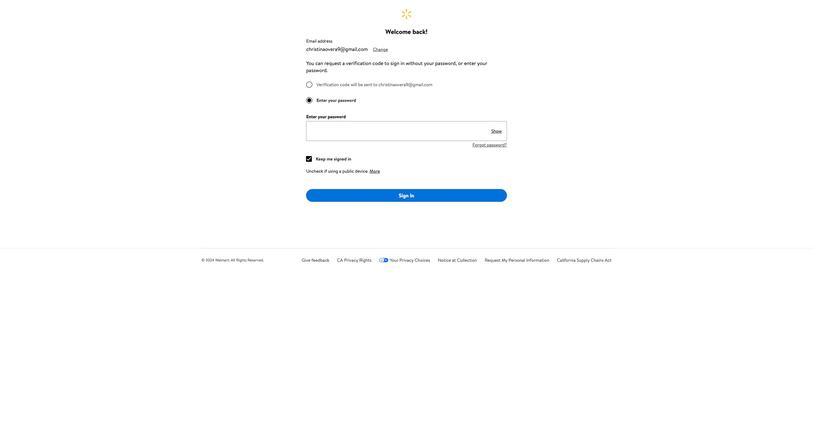 Task type: describe. For each thing, give the bounding box(es) containing it.
walmart logo with link to homepage. image
[[402, 9, 412, 19]]

password element
[[306, 114, 346, 120]]



Task type: locate. For each thing, give the bounding box(es) containing it.
Enter your password password field
[[306, 121, 487, 141]]

None checkbox
[[306, 156, 312, 162]]

None radio
[[306, 81, 313, 88], [306, 97, 313, 104], [306, 81, 313, 88], [306, 97, 313, 104]]

privacy choices icon image
[[380, 258, 389, 263]]



Task type: vqa. For each thing, say whether or not it's contained in the screenshot.
option at top left
yes



